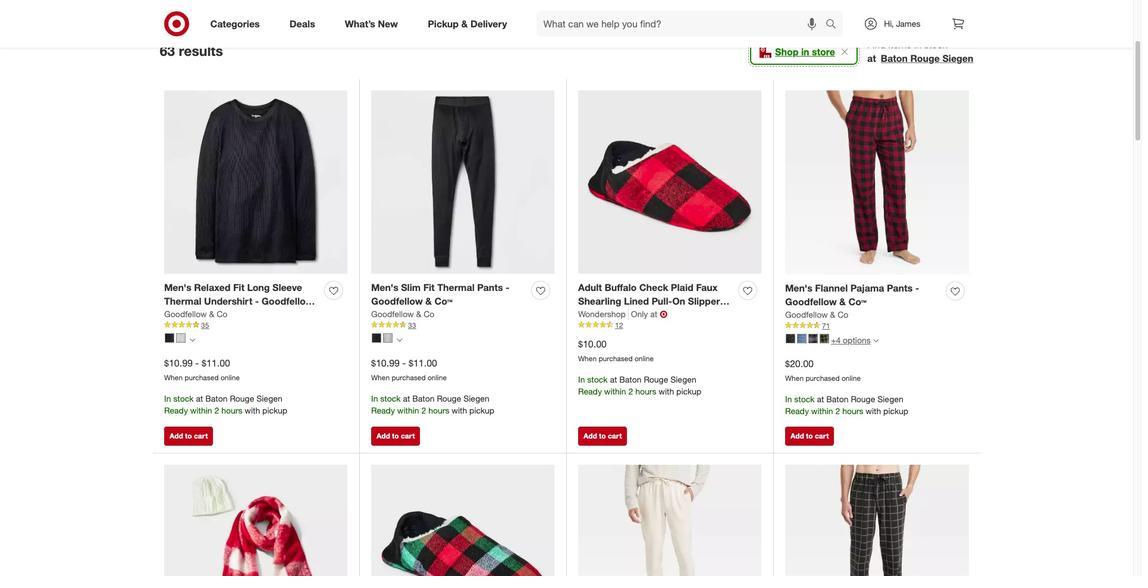 Task type: vqa. For each thing, say whether or not it's contained in the screenshot.
Show
no



Task type: locate. For each thing, give the bounding box(es) containing it.
$10.99
[[164, 357, 193, 369], [371, 357, 400, 369]]

in stock at  baton rouge siegen ready within 2 hours with pickup for men's relaxed fit long sleeve thermal undershirt - goodfellow & co™
[[164, 394, 287, 416]]

men's relaxed fit long sleeve thermal undershirt - goodfellow & co™ link
[[164, 281, 320, 321]]

0 vertical spatial thermal
[[437, 281, 475, 293]]

sort
[[247, 8, 265, 20]]

to for men's slim fit thermal pants - goodfellow & co™
[[392, 431, 399, 440]]

men's relaxed fit long sleeve thermal undershirt - goodfellow & co™
[[164, 281, 313, 321]]

1 horizontal spatial thermal
[[437, 281, 475, 293]]

goodfellow & co up 71
[[786, 309, 849, 319]]

co down undershirt
[[217, 309, 227, 319]]

men's microfleece pajama pants - goodfellow & co™ image
[[786, 465, 969, 576], [786, 465, 969, 576]]

rouge
[[911, 52, 940, 64], [644, 375, 668, 385], [230, 394, 254, 404], [437, 394, 461, 404], [851, 394, 876, 404]]

$10.00
[[578, 338, 607, 350]]

goodfellow up 33 on the left bottom of the page
[[371, 309, 414, 319]]

2 $10.99 from the left
[[371, 357, 400, 369]]

co down men's slim fit thermal pants - goodfellow & co™
[[424, 309, 435, 319]]

2 for men's relaxed fit long sleeve thermal undershirt - goodfellow & co™
[[215, 406, 219, 416]]

black image left gray icon
[[372, 333, 381, 343]]

1 horizontal spatial black image
[[372, 333, 381, 343]]

1 horizontal spatial co
[[424, 309, 435, 319]]

0 horizontal spatial in
[[802, 46, 810, 58]]

gray image
[[176, 333, 186, 343], [809, 334, 818, 344]]

james
[[896, 18, 921, 29]]

purchased down the $10.00 on the bottom
[[599, 354, 633, 363]]

thermal
[[437, 281, 475, 293], [164, 295, 201, 307]]

men's tapered fleece jogger pants - goodfellow & co™ image
[[578, 465, 762, 576], [578, 465, 762, 576]]

thermal inside men's slim fit thermal pants - goodfellow & co™
[[437, 281, 475, 293]]

0 horizontal spatial co
[[217, 309, 227, 319]]

1 $11.00 from the left
[[202, 357, 230, 369]]

+4 options
[[831, 335, 871, 345]]

online down 33 link
[[428, 373, 447, 382]]

goodfellow & co
[[164, 309, 227, 319], [371, 309, 435, 319], [786, 309, 849, 319]]

options
[[843, 335, 871, 345]]

1 $10.99 - $11.00 when purchased online from the left
[[164, 357, 240, 382]]

33
[[408, 321, 416, 329]]

thermal down relaxed at the left of the page
[[164, 295, 201, 307]]

goodfellow down slim
[[371, 295, 423, 307]]

+4 options button
[[781, 331, 884, 350]]

2 horizontal spatial co™
[[849, 296, 867, 308]]

goodfellow down the sleeve
[[262, 295, 313, 307]]

men's inside the men's flannel pajama pants - goodfellow & co™
[[786, 282, 813, 294]]

online inside $10.00 when purchased online
[[635, 354, 654, 363]]

all colors element right gray icon
[[397, 336, 402, 343]]

2 $10.99 - $11.00 when purchased online from the left
[[371, 357, 447, 382]]

goodfellow inside men's relaxed fit long sleeve thermal undershirt - goodfellow & co™
[[262, 295, 313, 307]]

deals for the deals button
[[463, 8, 487, 20]]

in stock at  baton rouge siegen ready within 2 hours with pickup
[[578, 375, 702, 397], [164, 394, 287, 416], [371, 394, 495, 416], [786, 394, 909, 416]]

in for men's relaxed fit long sleeve thermal undershirt - goodfellow & co™
[[164, 394, 171, 404]]

$10.99 - $11.00 when purchased online
[[164, 357, 240, 382], [371, 357, 447, 382]]

find items in stock at baton rouge siegen
[[868, 39, 974, 64]]

1 horizontal spatial pants
[[887, 282, 913, 294]]

gray image left all colors icon
[[176, 333, 186, 343]]

black image
[[165, 333, 174, 343], [372, 333, 381, 343]]

adult buffalo check plaid fleece lined pull-on slipper socks with huggable heel & grippers - wondershop™ black/red/blue image
[[371, 465, 555, 576], [371, 465, 555, 576]]

add
[[170, 431, 183, 440], [377, 431, 390, 440], [584, 431, 597, 440], [791, 431, 804, 440]]

thermal inside men's relaxed fit long sleeve thermal undershirt - goodfellow & co™
[[164, 295, 201, 307]]

stock down all colors image
[[380, 394, 401, 404]]

2 to from the left
[[392, 431, 399, 440]]

2 horizontal spatial co
[[838, 309, 849, 319]]

& down flannel
[[840, 296, 846, 308]]

all colors element
[[190, 336, 195, 343], [397, 336, 402, 343]]

1 horizontal spatial co™
[[435, 295, 453, 307]]

2 horizontal spatial men's
[[786, 282, 813, 294]]

1 horizontal spatial deals
[[463, 8, 487, 20]]

pants inside men's slim fit thermal pants - goodfellow & co™
[[477, 281, 503, 293]]

2
[[629, 386, 633, 397], [215, 406, 219, 416], [422, 406, 426, 416], [836, 406, 840, 416]]

with
[[659, 386, 674, 397], [245, 406, 260, 416], [452, 406, 467, 416], [866, 406, 881, 416]]

search
[[821, 19, 849, 31]]

1 $10.99 from the left
[[164, 357, 193, 369]]

3 add to cart button from the left
[[578, 427, 627, 446]]

0 horizontal spatial all colors element
[[190, 336, 195, 343]]

1 horizontal spatial $10.99 - $11.00 when purchased online
[[371, 357, 447, 382]]

1 vertical spatial thermal
[[164, 295, 201, 307]]

pickup for men's relaxed fit long sleeve thermal undershirt - goodfellow & co™
[[263, 406, 287, 416]]

results
[[179, 42, 223, 59]]

when inside $20.00 when purchased online
[[786, 374, 804, 382]]

co™
[[435, 295, 453, 307], [849, 296, 867, 308], [173, 309, 192, 321]]

1 fit from the left
[[233, 281, 245, 293]]

men's slim fit thermal pants - goodfellow & co™ image
[[371, 91, 555, 274], [371, 91, 555, 274]]

63 results
[[160, 42, 223, 59]]

2 horizontal spatial goodfellow & co link
[[786, 309, 849, 321]]

guest rating button
[[372, 1, 448, 27]]

2 for men's slim fit thermal pants - goodfellow & co™
[[422, 406, 426, 416]]

1 horizontal spatial goodfellow & co link
[[371, 308, 435, 320]]

2 fit from the left
[[423, 281, 435, 293]]

all colors image
[[190, 338, 195, 343]]

deals right pickup
[[463, 8, 487, 20]]

goodfellow & co for undershirt
[[164, 309, 227, 319]]

purchased inside $10.00 when purchased online
[[599, 354, 633, 363]]

2 all colors element from the left
[[397, 336, 402, 343]]

$10.99 down gray icon
[[371, 357, 400, 369]]

goodfellow & co up 35
[[164, 309, 227, 319]]

co for undershirt
[[217, 309, 227, 319]]

co™ left 35
[[173, 309, 192, 321]]

-
[[506, 281, 510, 293], [916, 282, 920, 294], [255, 295, 259, 307], [195, 357, 199, 369], [402, 357, 406, 369]]

online down 35 'link'
[[221, 373, 240, 382]]

online down 12 link on the bottom of the page
[[635, 354, 654, 363]]

0 horizontal spatial men's
[[164, 281, 191, 293]]

1 horizontal spatial goodfellow & co
[[371, 309, 435, 319]]

pants
[[477, 281, 503, 293], [887, 282, 913, 294]]

at for 35
[[196, 394, 203, 404]]

63
[[160, 42, 175, 59]]

$10.99 - $11.00 when purchased online down all colors image
[[371, 357, 447, 382]]

gray image right "blue" image
[[809, 334, 818, 344]]

cart
[[194, 431, 208, 440], [401, 431, 415, 440], [608, 431, 622, 440], [815, 431, 829, 440]]

all colors element down relaxed at the left of the page
[[190, 336, 195, 343]]

1 horizontal spatial $11.00
[[409, 357, 437, 369]]

$11.00 down 33 on the left bottom of the page
[[409, 357, 437, 369]]

4 add to cart button from the left
[[786, 427, 835, 446]]

$10.00 when purchased online
[[578, 338, 654, 363]]

0 horizontal spatial thermal
[[164, 295, 201, 307]]

1 add to cart from the left
[[170, 431, 208, 440]]

0 horizontal spatial $11.00
[[202, 357, 230, 369]]

1 horizontal spatial all colors element
[[397, 336, 402, 343]]

scarf and beanie - wondershop™ image
[[164, 465, 348, 576], [164, 465, 348, 576]]

men's relaxed fit long sleeve thermal undershirt - goodfellow & co™ image
[[164, 91, 348, 274], [164, 91, 348, 274]]

co
[[217, 309, 227, 319], [424, 309, 435, 319], [838, 309, 849, 319]]

0 horizontal spatial deals
[[290, 18, 315, 30]]

1 add from the left
[[170, 431, 183, 440]]

in
[[914, 39, 922, 51], [802, 46, 810, 58]]

ready for men's slim fit thermal pants - goodfellow & co™
[[371, 406, 395, 416]]

$10.99 down all colors icon
[[164, 357, 193, 369]]

gray image
[[383, 333, 393, 343]]

add to cart button for men's slim fit thermal pants - goodfellow & co™
[[371, 427, 420, 446]]

men's left slim
[[371, 281, 399, 293]]

add to cart button for men's flannel pajama pants - goodfellow & co™
[[786, 427, 835, 446]]

fit inside men's slim fit thermal pants - goodfellow & co™
[[423, 281, 435, 293]]

fpo/apo button
[[615, 1, 677, 27]]

new
[[378, 18, 398, 30]]

1 horizontal spatial $10.99
[[371, 357, 400, 369]]

siegen for men's flannel pajama pants - goodfellow & co™
[[878, 394, 904, 404]]

cart for men's relaxed fit long sleeve thermal undershirt - goodfellow & co™
[[194, 431, 208, 440]]

0 horizontal spatial fit
[[233, 281, 245, 293]]

0 horizontal spatial $10.99
[[164, 357, 193, 369]]

3 add from the left
[[584, 431, 597, 440]]

goodfellow & co link up 35
[[164, 308, 227, 320]]

1 horizontal spatial in
[[914, 39, 922, 51]]

$10.99 for men's slim fit thermal pants - goodfellow & co™
[[371, 357, 400, 369]]

35 link
[[164, 320, 348, 330]]

& right pickup
[[461, 18, 468, 30]]

ready for men's relaxed fit long sleeve thermal undershirt - goodfellow & co™
[[164, 406, 188, 416]]

& left 35
[[164, 309, 171, 321]]

baton
[[881, 52, 908, 64], [620, 375, 642, 385], [205, 394, 228, 404], [413, 394, 435, 404], [827, 394, 849, 404]]

goodfellow inside the men's flannel pajama pants - goodfellow & co™
[[786, 296, 837, 308]]

fit up undershirt
[[233, 281, 245, 293]]

$11.00 down 35
[[202, 357, 230, 369]]

¬
[[660, 308, 668, 320]]

to
[[185, 431, 192, 440], [392, 431, 399, 440], [599, 431, 606, 440], [806, 431, 813, 440]]

rouge inside find items in stock at baton rouge siegen
[[911, 52, 940, 64]]

siegen
[[943, 52, 974, 64], [671, 375, 697, 385], [257, 394, 283, 404], [464, 394, 490, 404], [878, 394, 904, 404]]

goodfellow
[[262, 295, 313, 307], [371, 295, 423, 307], [786, 296, 837, 308], [164, 309, 207, 319], [371, 309, 414, 319], [786, 309, 828, 319]]

71 link
[[786, 321, 969, 331]]

rating
[[410, 8, 438, 20]]

flannel
[[815, 282, 848, 294]]

fit right slim
[[423, 281, 435, 293]]

2 add from the left
[[377, 431, 390, 440]]

$10.99 - $11.00 when purchased online for undershirt
[[164, 357, 240, 382]]

stock down $20.00 when purchased online
[[795, 394, 815, 404]]

$11.00
[[202, 357, 230, 369], [409, 357, 437, 369]]

at for 12
[[610, 375, 617, 385]]

1 black image from the left
[[165, 333, 174, 343]]

& down slim
[[416, 309, 421, 319]]

co™ down pajama
[[849, 296, 867, 308]]

all colors + 4 more colors image
[[873, 338, 879, 343]]

at
[[868, 52, 876, 64], [651, 309, 658, 319], [610, 375, 617, 385], [196, 394, 203, 404], [403, 394, 410, 404], [817, 394, 824, 404]]

2 add to cart from the left
[[377, 431, 415, 440]]

4 to from the left
[[806, 431, 813, 440]]

hours
[[636, 386, 657, 397], [221, 406, 242, 416], [429, 406, 450, 416], [843, 406, 864, 416]]

goodfellow & co link up 33 on the left bottom of the page
[[371, 308, 435, 320]]

0 horizontal spatial co™
[[173, 309, 192, 321]]

1 add to cart button from the left
[[164, 427, 213, 446]]

$20.00 when purchased online
[[786, 358, 861, 382]]

men's inside men's slim fit thermal pants - goodfellow & co™
[[371, 281, 399, 293]]

deals inside button
[[463, 8, 487, 20]]

to for men's flannel pajama pants - goodfellow & co™
[[806, 431, 813, 440]]

men's left flannel
[[786, 282, 813, 294]]

at for 71
[[817, 394, 824, 404]]

2 cart from the left
[[401, 431, 415, 440]]

add to cart for men's flannel pajama pants - goodfellow & co™
[[791, 431, 829, 440]]

1 cart from the left
[[194, 431, 208, 440]]

in up 'baton rouge siegen' button at the right top of the page
[[914, 39, 922, 51]]

add to cart button for men's relaxed fit long sleeve thermal undershirt - goodfellow & co™
[[164, 427, 213, 446]]

goodfellow & co link
[[164, 308, 227, 320], [371, 308, 435, 320], [786, 309, 849, 321]]

co™ up 33 link
[[435, 295, 453, 307]]

stock for men's flannel pajama pants - goodfellow & co™
[[795, 394, 815, 404]]

stock down all colors icon
[[173, 394, 194, 404]]

stock inside find items in stock at baton rouge siegen
[[925, 39, 948, 51]]

&
[[461, 18, 468, 30], [426, 295, 432, 307], [840, 296, 846, 308], [164, 309, 171, 321], [209, 309, 214, 319], [416, 309, 421, 319], [830, 309, 836, 319]]

1 horizontal spatial men's
[[371, 281, 399, 293]]

2 black image from the left
[[372, 333, 381, 343]]

purchased down $20.00
[[806, 374, 840, 382]]

2 horizontal spatial goodfellow & co
[[786, 309, 849, 319]]

- inside men's slim fit thermal pants - goodfellow & co™
[[506, 281, 510, 293]]

wondershop
[[578, 309, 626, 319]]

add to cart button
[[164, 427, 213, 446], [371, 427, 420, 446], [578, 427, 627, 446], [786, 427, 835, 446]]

brand
[[574, 8, 600, 20]]

ready
[[578, 386, 602, 397], [164, 406, 188, 416], [371, 406, 395, 416], [786, 406, 809, 416]]

pants up 33 link
[[477, 281, 503, 293]]

1 horizontal spatial fit
[[423, 281, 435, 293]]

stock up 'baton rouge siegen' button at the right top of the page
[[925, 39, 948, 51]]

pickup
[[677, 386, 702, 397], [263, 406, 287, 416], [470, 406, 495, 416], [884, 406, 909, 416]]

in
[[578, 375, 585, 385], [164, 394, 171, 404], [371, 394, 378, 404], [786, 394, 792, 404]]

men's left relaxed at the left of the page
[[164, 281, 191, 293]]

pickup for men's flannel pajama pants - goodfellow & co™
[[884, 406, 909, 416]]

1 all colors element from the left
[[190, 336, 195, 343]]

when
[[578, 354, 597, 363], [164, 373, 183, 382], [371, 373, 390, 382], [786, 374, 804, 382]]

online down +4 options
[[842, 374, 861, 382]]

men's inside men's relaxed fit long sleeve thermal undershirt - goodfellow & co™
[[164, 281, 191, 293]]

deals for deals link
[[290, 18, 315, 30]]

pants right pajama
[[887, 282, 913, 294]]

goodfellow down flannel
[[786, 296, 837, 308]]

goodfellow & co up 33 on the left bottom of the page
[[371, 309, 435, 319]]

cart for men's slim fit thermal pants - goodfellow & co™
[[401, 431, 415, 440]]

pickup for men's slim fit thermal pants - goodfellow & co™
[[470, 406, 495, 416]]

fit inside men's relaxed fit long sleeve thermal undershirt - goodfellow & co™
[[233, 281, 245, 293]]

sort button
[[220, 1, 275, 27]]

when inside $10.00 when purchased online
[[578, 354, 597, 363]]

3 cart from the left
[[608, 431, 622, 440]]

0 horizontal spatial black image
[[165, 333, 174, 343]]

black image left all colors icon
[[165, 333, 174, 343]]

goodfellow & co for &
[[786, 309, 849, 319]]

deals left price
[[290, 18, 315, 30]]

goodfellow & co link up 71
[[786, 309, 849, 321]]

goodfellow up 71
[[786, 309, 828, 319]]

thermal up 33 link
[[437, 281, 475, 293]]

$10.99 - $11.00 when purchased online down all colors icon
[[164, 357, 240, 382]]

0 horizontal spatial pants
[[477, 281, 503, 293]]

categories
[[210, 18, 260, 30]]

4 add to cart from the left
[[791, 431, 829, 440]]

0 horizontal spatial goodfellow & co link
[[164, 308, 227, 320]]

adult buffalo check plaid faux shearling lined pull-on slipper socks with huggable heel & grippers - wondershop™ red/black image
[[578, 91, 762, 274], [578, 91, 762, 274]]

wondershop only at ¬
[[578, 308, 668, 320]]

1 to from the left
[[185, 431, 192, 440]]

siegen inside find items in stock at baton rouge siegen
[[943, 52, 974, 64]]

2 $11.00 from the left
[[409, 357, 437, 369]]

in left store
[[802, 46, 810, 58]]

2 add to cart button from the left
[[371, 427, 420, 446]]

men's for men's relaxed fit long sleeve thermal undershirt - goodfellow & co™
[[164, 281, 191, 293]]

goodfellow & co for goodfellow
[[371, 309, 435, 319]]

within
[[604, 386, 626, 397], [190, 406, 212, 416], [397, 406, 419, 416], [812, 406, 833, 416]]

online
[[635, 354, 654, 363], [221, 373, 240, 382], [428, 373, 447, 382], [842, 374, 861, 382]]

fit for long
[[233, 281, 245, 293]]

0 horizontal spatial goodfellow & co
[[164, 309, 227, 319]]

all colors image
[[397, 338, 402, 343]]

co™ inside the men's flannel pajama pants - goodfellow & co™
[[849, 296, 867, 308]]

0 horizontal spatial $10.99 - $11.00 when purchased online
[[164, 357, 240, 382]]

4 add from the left
[[791, 431, 804, 440]]

in for men's slim fit thermal pants - goodfellow & co™
[[371, 394, 378, 404]]

stock
[[925, 39, 948, 51], [588, 375, 608, 385], [173, 394, 194, 404], [380, 394, 401, 404], [795, 394, 815, 404]]

search button
[[821, 11, 849, 39]]

all colors + 4 more colors element
[[873, 337, 879, 344]]

men's flannel pajama pants - goodfellow & co™ image
[[786, 91, 969, 275], [786, 91, 969, 275]]

co down the men's flannel pajama pants - goodfellow & co™
[[838, 309, 849, 319]]

goodfellow & co link for goodfellow
[[371, 308, 435, 320]]

4 cart from the left
[[815, 431, 829, 440]]

guest
[[382, 8, 407, 20]]

& up 33 link
[[426, 295, 432, 307]]



Task type: describe. For each thing, give the bounding box(es) containing it.
shop in store
[[775, 46, 835, 58]]

co for &
[[838, 309, 849, 319]]

fit for thermal
[[423, 281, 435, 293]]

add for men's flannel pajama pants - goodfellow & co™
[[791, 431, 804, 440]]

relaxed
[[194, 281, 231, 293]]

12 link
[[578, 320, 762, 330]]

long
[[247, 281, 270, 293]]

what's
[[345, 18, 375, 30]]

$20.00
[[786, 358, 814, 369]]

type
[[290, 8, 310, 20]]

purchased down all colors image
[[392, 373, 426, 382]]

wondershop link
[[578, 308, 629, 320]]

all colors element for goodfellow
[[397, 336, 402, 343]]

33 link
[[371, 320, 555, 330]]

men's flannel pajama pants - goodfellow & co™
[[786, 282, 920, 308]]

price
[[335, 8, 357, 20]]

fpo/apo
[[625, 8, 666, 20]]

within for men's slim fit thermal pants - goodfellow & co™
[[397, 406, 419, 416]]

black image for men's slim fit thermal pants - goodfellow & co™
[[372, 333, 381, 343]]

ready for men's flannel pajama pants - goodfellow & co™
[[786, 406, 809, 416]]

filter button
[[160, 1, 215, 27]]

men's slim fit thermal pants - goodfellow & co™
[[371, 281, 510, 307]]

3 to from the left
[[599, 431, 606, 440]]

co™ inside men's relaxed fit long sleeve thermal undershirt - goodfellow & co™
[[173, 309, 192, 321]]

0 horizontal spatial gray image
[[176, 333, 186, 343]]

& inside men's slim fit thermal pants - goodfellow & co™
[[426, 295, 432, 307]]

brand button
[[564, 1, 610, 27]]

hi, james
[[884, 18, 921, 29]]

blue image
[[797, 334, 807, 344]]

$11.00 for undershirt
[[202, 357, 230, 369]]

with for men's relaxed fit long sleeve thermal undershirt - goodfellow & co™
[[245, 406, 260, 416]]

stock for men's slim fit thermal pants - goodfellow & co™
[[380, 394, 401, 404]]

rouge for men's relaxed fit long sleeve thermal undershirt - goodfellow & co™
[[230, 394, 254, 404]]

within for men's relaxed fit long sleeve thermal undershirt - goodfellow & co™
[[190, 406, 212, 416]]

men's for men's flannel pajama pants - goodfellow & co™
[[786, 282, 813, 294]]

black image for men's relaxed fit long sleeve thermal undershirt - goodfellow & co™
[[165, 333, 174, 343]]

3 add to cart from the left
[[584, 431, 622, 440]]

in inside button
[[802, 46, 810, 58]]

in inside find items in stock at baton rouge siegen
[[914, 39, 922, 51]]

rouge for men's slim fit thermal pants - goodfellow & co™
[[437, 394, 461, 404]]

$11.00 for goodfellow
[[409, 357, 437, 369]]

35
[[201, 321, 209, 329]]

add for men's slim fit thermal pants - goodfellow & co™
[[377, 431, 390, 440]]

purchased down all colors icon
[[185, 373, 219, 382]]

deals link
[[280, 11, 330, 37]]

$10.99 - $11.00 when purchased online for goodfellow
[[371, 357, 447, 382]]

siegen for men's slim fit thermal pants - goodfellow & co™
[[464, 394, 490, 404]]

items
[[889, 39, 912, 51]]

co for goodfellow
[[424, 309, 435, 319]]

guest rating
[[382, 8, 438, 20]]

featured
[[512, 8, 549, 20]]

pickup & delivery
[[428, 18, 507, 30]]

baton for men's slim fit thermal pants - goodfellow & co™
[[413, 394, 435, 404]]

What can we help you find? suggestions appear below search field
[[537, 11, 829, 37]]

1 horizontal spatial gray image
[[809, 334, 818, 344]]

type button
[[280, 1, 320, 27]]

cart for men's flannel pajama pants - goodfellow & co™
[[815, 431, 829, 440]]

baton for men's relaxed fit long sleeve thermal undershirt - goodfellow & co™
[[205, 394, 228, 404]]

shop
[[775, 46, 799, 58]]

hours for men's relaxed fit long sleeve thermal undershirt - goodfellow & co™
[[221, 406, 242, 416]]

- inside men's relaxed fit long sleeve thermal undershirt - goodfellow & co™
[[255, 295, 259, 307]]

find
[[868, 39, 886, 51]]

only
[[631, 309, 648, 319]]

$10.99 for men's relaxed fit long sleeve thermal undershirt - goodfellow & co™
[[164, 357, 193, 369]]

hours for men's flannel pajama pants - goodfellow & co™
[[843, 406, 864, 416]]

pants inside the men's flannel pajama pants - goodfellow & co™
[[887, 282, 913, 294]]

siegen for men's relaxed fit long sleeve thermal undershirt - goodfellow & co™
[[257, 394, 283, 404]]

goodfellow up 35
[[164, 309, 207, 319]]

goodfellow inside men's slim fit thermal pants - goodfellow & co™
[[371, 295, 423, 307]]

12
[[615, 321, 623, 329]]

featured button
[[501, 1, 559, 27]]

2 for men's flannel pajama pants - goodfellow & co™
[[836, 406, 840, 416]]

- inside the men's flannel pajama pants - goodfellow & co™
[[916, 282, 920, 294]]

sleeve
[[273, 281, 302, 293]]

all colors element for undershirt
[[190, 336, 195, 343]]

co™ inside men's slim fit thermal pants - goodfellow & co™
[[435, 295, 453, 307]]

+4
[[831, 335, 841, 345]]

delivery
[[471, 18, 507, 30]]

at for 33
[[403, 394, 410, 404]]

what's new link
[[335, 11, 413, 37]]

baton rouge siegen button
[[881, 52, 974, 65]]

pajama
[[851, 282, 885, 294]]

with for men's flannel pajama pants - goodfellow & co™
[[866, 406, 881, 416]]

71
[[822, 321, 830, 330]]

add to cart for men's slim fit thermal pants - goodfellow & co™
[[377, 431, 415, 440]]

green image
[[820, 334, 830, 344]]

goodfellow & co link for &
[[786, 309, 849, 321]]

baton for men's flannel pajama pants - goodfellow & co™
[[827, 394, 849, 404]]

& up +4
[[830, 309, 836, 319]]

deals button
[[453, 1, 497, 27]]

price button
[[325, 1, 367, 27]]

at inside wondershop only at ¬
[[651, 309, 658, 319]]

hours for men's slim fit thermal pants - goodfellow & co™
[[429, 406, 450, 416]]

slim
[[401, 281, 421, 293]]

men's flannel pajama pants - goodfellow & co™ link
[[786, 281, 941, 309]]

stock for men's relaxed fit long sleeve thermal undershirt - goodfellow & co™
[[173, 394, 194, 404]]

online inside $20.00 when purchased online
[[842, 374, 861, 382]]

what's new
[[345, 18, 398, 30]]

categories link
[[200, 11, 275, 37]]

in for men's flannel pajama pants - goodfellow & co™
[[786, 394, 792, 404]]

purchased inside $20.00 when purchased online
[[806, 374, 840, 382]]

at inside find items in stock at baton rouge siegen
[[868, 52, 876, 64]]

add for men's relaxed fit long sleeve thermal undershirt - goodfellow & co™
[[170, 431, 183, 440]]

filter
[[185, 8, 206, 20]]

store
[[812, 46, 835, 58]]

baton inside find items in stock at baton rouge siegen
[[881, 52, 908, 64]]

men's slim fit thermal pants - goodfellow & co™ link
[[371, 281, 527, 308]]

undershirt
[[204, 295, 253, 307]]

goodfellow & co link for undershirt
[[164, 308, 227, 320]]

hi,
[[884, 18, 894, 29]]

rouge for men's flannel pajama pants - goodfellow & co™
[[851, 394, 876, 404]]

to for men's relaxed fit long sleeve thermal undershirt - goodfellow & co™
[[185, 431, 192, 440]]

& inside the men's flannel pajama pants - goodfellow & co™
[[840, 296, 846, 308]]

& inside men's relaxed fit long sleeve thermal undershirt - goodfellow & co™
[[164, 309, 171, 321]]

men's for men's slim fit thermal pants - goodfellow & co™
[[371, 281, 399, 293]]

& down undershirt
[[209, 309, 214, 319]]

within for men's flannel pajama pants - goodfellow & co™
[[812, 406, 833, 416]]

pickup
[[428, 18, 459, 30]]

black image
[[786, 334, 796, 344]]

pickup & delivery link
[[418, 11, 522, 37]]

shop in store button
[[750, 39, 858, 65]]

in stock at  baton rouge siegen ready within 2 hours with pickup for men's slim fit thermal pants - goodfellow & co™
[[371, 394, 495, 416]]

stock down $10.00 when purchased online
[[588, 375, 608, 385]]

with for men's slim fit thermal pants - goodfellow & co™
[[452, 406, 467, 416]]

in stock at  baton rouge siegen ready within 2 hours with pickup for men's flannel pajama pants - goodfellow & co™
[[786, 394, 909, 416]]

add to cart for men's relaxed fit long sleeve thermal undershirt - goodfellow & co™
[[170, 431, 208, 440]]



